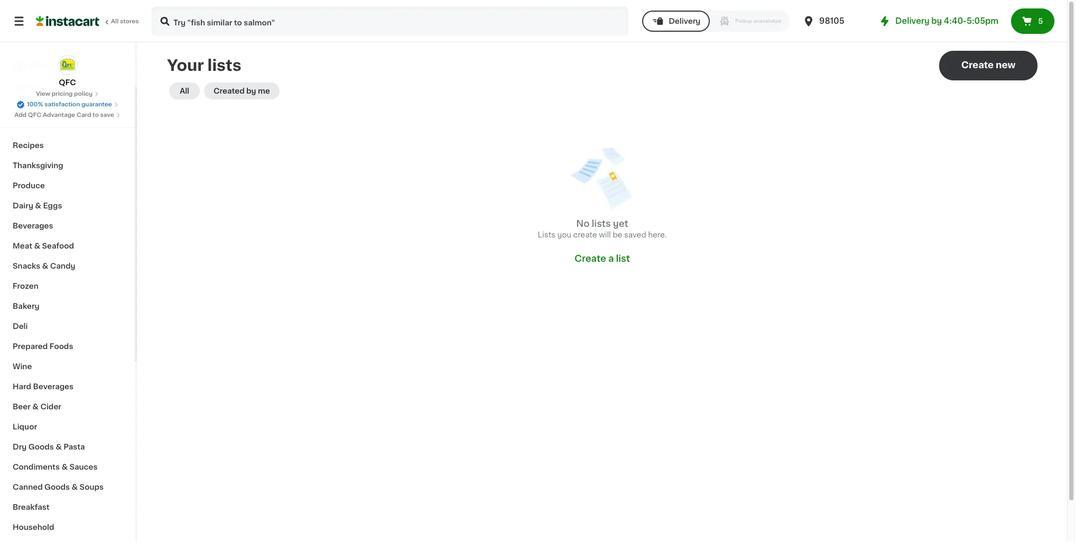 Task type: vqa. For each thing, say whether or not it's contained in the screenshot.
the Cider at the left bottom of the page
yes



Task type: locate. For each thing, give the bounding box(es) containing it.
& for meat
[[34, 242, 40, 250]]

goods down condiments & sauces
[[44, 483, 70, 491]]

1 horizontal spatial all
[[180, 87, 189, 95]]

a
[[609, 254, 614, 263]]

qfc up view pricing policy link
[[59, 79, 76, 86]]

beverages up cider at the bottom
[[33, 383, 74, 390]]

beverages down dairy & eggs
[[13, 222, 53, 230]]

beer & cider
[[13, 403, 61, 410]]

your lists
[[167, 58, 241, 73]]

0 horizontal spatial delivery
[[669, 17, 701, 25]]

1 vertical spatial by
[[246, 87, 256, 95]]

create for create new
[[962, 61, 994, 69]]

instacart logo image
[[36, 15, 99, 28]]

create left 'a'
[[575, 254, 607, 263]]

1 vertical spatial all
[[180, 87, 189, 95]]

add qfc advantage card to save
[[14, 112, 114, 118]]

lists inside 'link'
[[30, 104, 48, 112]]

sauces
[[70, 463, 98, 471]]

goods inside dry goods & pasta link
[[28, 443, 54, 451]]

& right beer
[[32, 403, 39, 410]]

goods for dry
[[28, 443, 54, 451]]

created by me button
[[204, 83, 280, 99]]

1 vertical spatial lists
[[592, 219, 611, 228]]

eggs
[[43, 202, 62, 209]]

create a list
[[575, 254, 630, 263]]

0 horizontal spatial by
[[246, 87, 256, 95]]

0 vertical spatial all
[[111, 19, 119, 24]]

delivery by 4:40-5:05pm link
[[879, 15, 999, 28]]

lists
[[208, 58, 241, 73], [592, 219, 611, 228]]

liquor
[[13, 423, 37, 431]]

0 vertical spatial goods
[[28, 443, 54, 451]]

no lists yet lists you create will be saved here.
[[538, 219, 667, 239]]

recipes link
[[6, 135, 129, 155]]

0 horizontal spatial lists
[[208, 58, 241, 73]]

lists up the created
[[208, 58, 241, 73]]

thanksgiving
[[13, 162, 63, 169]]

& for dairy
[[35, 202, 41, 209]]

dairy & eggs link
[[6, 196, 129, 216]]

to
[[93, 112, 99, 118]]

1 horizontal spatial by
[[932, 17, 942, 25]]

0 horizontal spatial qfc
[[28, 112, 41, 118]]

1 horizontal spatial lists
[[538, 231, 556, 239]]

hard beverages link
[[6, 377, 129, 397]]

4:40-
[[944, 17, 967, 25]]

0 vertical spatial by
[[932, 17, 942, 25]]

1 vertical spatial lists
[[538, 231, 556, 239]]

0 horizontal spatial create
[[575, 254, 607, 263]]

all inside all stores link
[[111, 19, 119, 24]]

lists inside no lists yet lists you create will be saved here.
[[592, 219, 611, 228]]

create inside button
[[962, 61, 994, 69]]

100% satisfaction guarantee
[[27, 102, 112, 107]]

all inside all button
[[180, 87, 189, 95]]

lists up will
[[592, 219, 611, 228]]

frozen
[[13, 282, 38, 290]]

1 horizontal spatial qfc
[[59, 79, 76, 86]]

1 vertical spatial qfc
[[28, 112, 41, 118]]

view pricing policy link
[[36, 90, 99, 98]]

breakfast link
[[6, 497, 129, 517]]

0 horizontal spatial lists
[[30, 104, 48, 112]]

by left me
[[246, 87, 256, 95]]

recipes
[[13, 142, 44, 149]]

1 vertical spatial beverages
[[33, 383, 74, 390]]

again
[[53, 83, 74, 90]]

household
[[13, 524, 54, 531]]

deli
[[13, 323, 28, 330]]

& right meat
[[34, 242, 40, 250]]

by inside created by me button
[[246, 87, 256, 95]]

cider
[[40, 403, 61, 410]]

1 horizontal spatial create
[[962, 61, 994, 69]]

satisfaction
[[45, 102, 80, 107]]

lists
[[30, 104, 48, 112], [538, 231, 556, 239]]

thanksgiving link
[[6, 155, 129, 176]]

& left sauces
[[62, 463, 68, 471]]

create
[[962, 61, 994, 69], [575, 254, 607, 263]]

by for created
[[246, 87, 256, 95]]

delivery for delivery by 4:40-5:05pm
[[896, 17, 930, 25]]

view
[[36, 91, 50, 97]]

produce link
[[6, 176, 129, 196]]

1 vertical spatial goods
[[44, 483, 70, 491]]

create left new
[[962, 61, 994, 69]]

1 horizontal spatial lists
[[592, 219, 611, 228]]

delivery
[[896, 17, 930, 25], [669, 17, 701, 25]]

& left candy
[[42, 262, 48, 270]]

by inside delivery by 4:40-5:05pm link
[[932, 17, 942, 25]]

1 horizontal spatial delivery
[[896, 17, 930, 25]]

0 vertical spatial create
[[962, 61, 994, 69]]

all left stores
[[111, 19, 119, 24]]

& for beer
[[32, 403, 39, 410]]

0 horizontal spatial all
[[111, 19, 119, 24]]

lists for your
[[208, 58, 241, 73]]

goods inside canned goods & soups link
[[44, 483, 70, 491]]

prepared foods
[[13, 343, 73, 350]]

it
[[46, 83, 52, 90]]

view pricing policy
[[36, 91, 93, 97]]

all for all stores
[[111, 19, 119, 24]]

wine
[[13, 363, 32, 370]]

delivery inside button
[[669, 17, 701, 25]]

100%
[[27, 102, 43, 107]]

created by me
[[214, 87, 270, 95]]

delivery by 4:40-5:05pm
[[896, 17, 999, 25]]

qfc logo image
[[57, 55, 77, 75]]

beverages
[[13, 222, 53, 230], [33, 383, 74, 390]]

all stores
[[111, 19, 139, 24]]

0 vertical spatial lists
[[30, 104, 48, 112]]

condiments & sauces
[[13, 463, 98, 471]]

meat & seafood
[[13, 242, 74, 250]]

lists left you
[[538, 231, 556, 239]]

goods up "condiments" on the bottom
[[28, 443, 54, 451]]

all down your
[[180, 87, 189, 95]]

& left soups
[[72, 483, 78, 491]]

lists link
[[6, 97, 129, 118]]

1 vertical spatial create
[[575, 254, 607, 263]]

lists inside no lists yet lists you create will be saved here.
[[538, 231, 556, 239]]

None search field
[[151, 6, 629, 36]]

0 vertical spatial lists
[[208, 58, 241, 73]]

candy
[[50, 262, 75, 270]]

guarantee
[[81, 102, 112, 107]]

&
[[35, 202, 41, 209], [34, 242, 40, 250], [42, 262, 48, 270], [32, 403, 39, 410], [56, 443, 62, 451], [62, 463, 68, 471], [72, 483, 78, 491]]

& left eggs
[[35, 202, 41, 209]]

qfc
[[59, 79, 76, 86], [28, 112, 41, 118]]

by left 4:40-
[[932, 17, 942, 25]]

deli link
[[6, 316, 129, 336]]

household link
[[6, 517, 129, 537]]

Search field
[[152, 7, 628, 35]]

new
[[996, 61, 1016, 69]]

buy it again link
[[6, 76, 129, 97]]

by
[[932, 17, 942, 25], [246, 87, 256, 95]]

qfc down 100%
[[28, 112, 41, 118]]

be
[[613, 231, 623, 239]]

all
[[111, 19, 119, 24], [180, 87, 189, 95]]

beverages link
[[6, 216, 129, 236]]

lists down view
[[30, 104, 48, 112]]



Task type: describe. For each thing, give the bounding box(es) containing it.
list
[[616, 254, 630, 263]]

will
[[599, 231, 611, 239]]

prepared
[[13, 343, 48, 350]]

bakery
[[13, 303, 39, 310]]

service type group
[[643, 11, 790, 32]]

soups
[[80, 483, 104, 491]]

beer
[[13, 403, 31, 410]]

lists for no
[[592, 219, 611, 228]]

& for snacks
[[42, 262, 48, 270]]

shop link
[[6, 55, 129, 76]]

dry goods & pasta
[[13, 443, 85, 451]]

advantage
[[43, 112, 75, 118]]

all for all
[[180, 87, 189, 95]]

create new
[[962, 61, 1016, 69]]

add
[[14, 112, 27, 118]]

pasta
[[64, 443, 85, 451]]

yet
[[613, 219, 629, 228]]

dry
[[13, 443, 27, 451]]

create a list link
[[575, 253, 630, 264]]

all button
[[169, 83, 200, 99]]

bakery link
[[6, 296, 129, 316]]

no
[[577, 219, 590, 228]]

add qfc advantage card to save link
[[14, 111, 121, 120]]

0 vertical spatial beverages
[[13, 222, 53, 230]]

hard
[[13, 383, 31, 390]]

liquor link
[[6, 417, 129, 437]]

meat
[[13, 242, 32, 250]]

pricing
[[52, 91, 73, 97]]

100% satisfaction guarantee button
[[16, 98, 118, 109]]

meat & seafood link
[[6, 236, 129, 256]]

condiments
[[13, 463, 60, 471]]

delivery for delivery
[[669, 17, 701, 25]]

you
[[558, 231, 572, 239]]

policy
[[74, 91, 93, 97]]

snacks & candy
[[13, 262, 75, 270]]

here.
[[649, 231, 667, 239]]

snacks & candy link
[[6, 256, 129, 276]]

create new button
[[940, 51, 1038, 80]]

goods for canned
[[44, 483, 70, 491]]

prepared foods link
[[6, 336, 129, 356]]

& left pasta
[[56, 443, 62, 451]]

wine link
[[6, 356, 129, 377]]

me
[[258, 87, 270, 95]]

condiments & sauces link
[[6, 457, 129, 477]]

beer & cider link
[[6, 397, 129, 417]]

saved
[[625, 231, 647, 239]]

canned
[[13, 483, 43, 491]]

buy
[[30, 83, 45, 90]]

5
[[1039, 17, 1044, 25]]

card
[[77, 112, 91, 118]]

your
[[167, 58, 204, 73]]

create for create a list
[[575, 254, 607, 263]]

seafood
[[42, 242, 74, 250]]

hard beverages
[[13, 383, 74, 390]]

frozen link
[[6, 276, 129, 296]]

shop
[[30, 62, 49, 69]]

canned goods & soups
[[13, 483, 104, 491]]

0 vertical spatial qfc
[[59, 79, 76, 86]]

by for delivery
[[932, 17, 942, 25]]

& for condiments
[[62, 463, 68, 471]]

dairy
[[13, 202, 33, 209]]

all stores link
[[36, 6, 140, 36]]

save
[[100, 112, 114, 118]]

canned goods & soups link
[[6, 477, 129, 497]]

5:05pm
[[967, 17, 999, 25]]

breakfast
[[13, 503, 50, 511]]

dry goods & pasta link
[[6, 437, 129, 457]]

buy it again
[[30, 83, 74, 90]]

98105 button
[[803, 6, 866, 36]]

create
[[574, 231, 597, 239]]

stores
[[120, 19, 139, 24]]

dairy & eggs
[[13, 202, 62, 209]]

5 button
[[1012, 8, 1055, 34]]

created
[[214, 87, 245, 95]]

qfc link
[[57, 55, 77, 88]]



